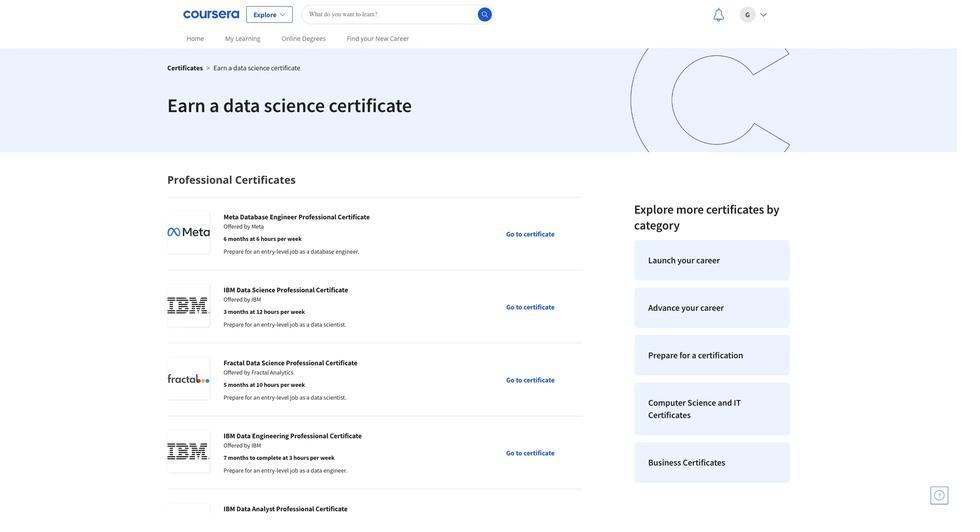 Task type: vqa. For each thing, say whether or not it's contained in the screenshot.
financial in the the yes. in select learning programs, you can apply for financial aid or a scholarship if you can't afford the enrollment fee. if fin aid or scholarship is available for your learning program selection, you'll find a link to apply on the description page.
no



Task type: locate. For each thing, give the bounding box(es) containing it.
1 vertical spatial scientist.
[[324, 394, 347, 402]]

4 as from the top
[[300, 467, 305, 475]]

your for advance
[[682, 302, 699, 313]]

as down ibm data science professional certificate offered by ibm 3 months at 12 hours per week
[[300, 321, 305, 329]]

find your new career
[[347, 34, 409, 43]]

0 vertical spatial fractal
[[224, 358, 245, 367]]

explore
[[254, 10, 277, 19], [634, 201, 674, 217]]

hours down database
[[261, 235, 276, 243]]

1 vertical spatial explore
[[634, 201, 674, 217]]

hours inside ibm data science professional certificate offered by ibm 3 months at 12 hours per week
[[264, 308, 279, 316]]

2 scientist. from the top
[[324, 394, 347, 402]]

science inside ibm data science professional certificate offered by ibm 3 months at 12 hours per week
[[252, 285, 275, 294]]

and
[[718, 397, 732, 408]]

level down analytics
[[277, 394, 289, 402]]

3
[[224, 308, 227, 316], [289, 454, 292, 462]]

as
[[300, 248, 305, 256], [300, 321, 305, 329], [300, 394, 305, 402], [300, 467, 305, 475]]

1 vertical spatial career
[[701, 302, 724, 313]]

certificates link
[[167, 63, 203, 72]]

by for ibm data science professional certificate
[[244, 296, 250, 303]]

offered inside ibm data engineering professional certificate offered by ibm 7 months to complete at 3 hours per week
[[224, 442, 243, 450]]

data for ibm data engineering professional certificate
[[237, 431, 251, 440]]

entry- down complete
[[261, 467, 277, 475]]

data for ibm data science professional certificate
[[311, 321, 322, 329]]

professional inside ibm data engineering professional certificate offered by ibm 7 months to complete at 3 hours per week
[[290, 431, 329, 440]]

2 prepare for an entry-level job as a data scientist. from the top
[[224, 394, 347, 402]]

1 horizontal spatial earn
[[214, 63, 227, 72]]

explore inside explore dropdown button
[[254, 10, 277, 19]]

0 vertical spatial engineer.
[[336, 248, 360, 256]]

at up prepare for an entry-level job as a data engineer.
[[283, 454, 288, 462]]

database
[[240, 212, 268, 221]]

by for ibm data engineering professional certificate
[[244, 442, 250, 450]]

a left certification
[[692, 350, 697, 361]]

1 offered from the top
[[224, 223, 243, 230]]

1 vertical spatial science
[[262, 358, 285, 367]]

certificate
[[338, 212, 370, 221], [316, 285, 348, 294], [326, 358, 358, 367], [330, 431, 362, 440]]

an
[[254, 248, 260, 256], [254, 321, 260, 329], [254, 394, 260, 402], [254, 467, 260, 475]]

3 job from the top
[[290, 394, 298, 402]]

find your new career link
[[344, 29, 413, 48]]

meta image
[[167, 212, 210, 254]]

an down 10
[[254, 394, 260, 402]]

ibm image for ibm data engineering professional certificate
[[167, 431, 210, 473]]

1 horizontal spatial 6
[[256, 235, 260, 243]]

offered for ibm data engineering professional certificate
[[224, 442, 243, 450]]

career for launch your career
[[697, 255, 720, 266]]

advance your career link
[[634, 288, 790, 328]]

week up prepare for an entry-level job as a data engineer.
[[320, 454, 335, 462]]

1 vertical spatial 3
[[289, 454, 292, 462]]

1 go to certificate from the top
[[506, 229, 555, 238]]

3 go from the top
[[506, 375, 515, 384]]

earn down certificates link on the left top of page
[[167, 93, 206, 117]]

explore button
[[246, 6, 293, 23]]

an down database
[[254, 248, 260, 256]]

certificates right business
[[683, 457, 726, 468]]

your right "advance" at the right bottom of page
[[682, 302, 699, 313]]

certificate
[[271, 63, 300, 72], [329, 93, 412, 117], [524, 229, 555, 238], [524, 302, 555, 311], [524, 375, 555, 384], [524, 448, 555, 457]]

engineer. for ibm data engineering professional certificate
[[324, 467, 347, 475]]

your right find
[[361, 34, 374, 43]]

science
[[252, 285, 275, 294], [262, 358, 285, 367], [688, 397, 716, 408]]

at left 10
[[250, 381, 255, 389]]

career
[[697, 255, 720, 266], [701, 302, 724, 313]]

at inside ibm data science professional certificate offered by ibm 3 months at 12 hours per week
[[250, 308, 255, 316]]

0 horizontal spatial meta
[[224, 212, 239, 221]]

entry- for fractal data science  professional certificate
[[261, 394, 277, 402]]

prepare for an entry-level job as a data scientist. for ibm
[[224, 321, 347, 329]]

prepare for an entry-level job as a data scientist. down fractal data science  professional certificate offered by fractal analytics 5 months at 10 hours per week
[[224, 394, 347, 402]]

months down database
[[228, 235, 249, 243]]

my learning
[[225, 34, 261, 43]]

by for meta database engineer professional certificate
[[244, 223, 250, 230]]

job
[[290, 248, 298, 256], [290, 321, 298, 329], [290, 394, 298, 402], [290, 467, 298, 475]]

ibm data engineering professional certificate offered by ibm 7 months to complete at 3 hours per week
[[224, 431, 362, 462]]

1 entry- from the top
[[261, 248, 277, 256]]

explore up learning
[[254, 10, 277, 19]]

1 vertical spatial your
[[678, 255, 695, 266]]

meta left database
[[224, 212, 239, 221]]

data down 'certificates > earn a data science certificate'
[[223, 93, 260, 117]]

2 vertical spatial data
[[237, 431, 251, 440]]

week down analytics
[[291, 381, 305, 389]]

0 horizontal spatial 6
[[224, 235, 227, 243]]

1 horizontal spatial explore
[[634, 201, 674, 217]]

4 go to certificate from the top
[[506, 448, 555, 457]]

6 right meta image
[[224, 235, 227, 243]]

science left the and
[[688, 397, 716, 408]]

What do you want to learn? text field
[[302, 5, 495, 24]]

meta
[[224, 212, 239, 221], [252, 223, 264, 230]]

as for meta database engineer professional certificate
[[300, 248, 305, 256]]

by inside meta database engineer professional certificate offered by meta 6 months at 6 hours per week
[[244, 223, 250, 230]]

hours inside meta database engineer professional certificate offered by meta 6 months at 6 hours per week
[[261, 235, 276, 243]]

1 job from the top
[[290, 248, 298, 256]]

science for ibm
[[252, 285, 275, 294]]

hours right 10
[[264, 381, 279, 389]]

data
[[237, 285, 251, 294], [246, 358, 260, 367], [237, 431, 251, 440]]

2 ibm image from the top
[[167, 431, 210, 473]]

level down meta database engineer professional certificate offered by meta 6 months at 6 hours per week
[[277, 248, 289, 256]]

0 horizontal spatial earn
[[167, 93, 206, 117]]

months
[[228, 235, 249, 243], [228, 308, 249, 316], [228, 381, 249, 389], [228, 454, 249, 462]]

hours
[[261, 235, 276, 243], [264, 308, 279, 316], [264, 381, 279, 389], [294, 454, 309, 462]]

scientist. for fractal data science  professional certificate
[[324, 394, 347, 402]]

business
[[649, 457, 681, 468]]

1 months from the top
[[228, 235, 249, 243]]

database
[[311, 248, 334, 256]]

an for ibm data engineering professional certificate
[[254, 467, 260, 475]]

months inside ibm data engineering professional certificate offered by ibm 7 months to complete at 3 hours per week
[[228, 454, 249, 462]]

job for ibm data engineering professional certificate
[[290, 467, 298, 475]]

3 up prepare for an entry-level job as a data engineer.
[[289, 454, 292, 462]]

by inside explore more certificates by category
[[767, 201, 780, 217]]

certificate for meta database engineer professional certificate
[[338, 212, 370, 221]]

1 6 from the left
[[224, 235, 227, 243]]

for
[[245, 248, 252, 256], [245, 321, 252, 329], [680, 350, 690, 361], [245, 394, 252, 402], [245, 467, 252, 475]]

go for fractal data science  professional certificate
[[506, 375, 515, 384]]

professional inside fractal data science  professional certificate offered by fractal analytics 5 months at 10 hours per week
[[286, 358, 324, 367]]

entry- for meta database engineer professional certificate
[[261, 248, 277, 256]]

months for ibm data engineering professional certificate
[[228, 454, 249, 462]]

science up analytics
[[262, 358, 285, 367]]

data down ibm data science professional certificate offered by ibm 3 months at 12 hours per week
[[311, 321, 322, 329]]

6
[[224, 235, 227, 243], [256, 235, 260, 243]]

a
[[229, 63, 232, 72], [209, 93, 219, 117], [307, 248, 310, 256], [307, 321, 310, 329], [692, 350, 697, 361], [307, 394, 310, 402], [307, 467, 310, 475]]

data inside ibm data engineering professional certificate offered by ibm 7 months to complete at 3 hours per week
[[237, 431, 251, 440]]

data down "my learning"
[[233, 63, 247, 72]]

0 vertical spatial scientist.
[[324, 321, 347, 329]]

months inside fractal data science  professional certificate offered by fractal analytics 5 months at 10 hours per week
[[228, 381, 249, 389]]

as for ibm data engineering professional certificate
[[300, 467, 305, 475]]

professional inside ibm data science professional certificate offered by ibm 3 months at 12 hours per week
[[277, 285, 315, 294]]

scientist. for ibm data science professional certificate
[[324, 321, 347, 329]]

1 an from the top
[[254, 248, 260, 256]]

week right the "12"
[[291, 308, 305, 316]]

0 vertical spatial 3
[[224, 308, 227, 316]]

analytics
[[270, 369, 293, 377]]

fractal
[[224, 358, 245, 367], [252, 369, 269, 377]]

entry- down 10
[[261, 394, 277, 402]]

3 level from the top
[[277, 394, 289, 402]]

2 offered from the top
[[224, 296, 243, 303]]

months inside meta database engineer professional certificate offered by meta 6 months at 6 hours per week
[[228, 235, 249, 243]]

1 scientist. from the top
[[324, 321, 347, 329]]

prepare for an entry-level job as a data scientist.
[[224, 321, 347, 329], [224, 394, 347, 402]]

data down fractal data science  professional certificate offered by fractal analytics 5 months at 10 hours per week
[[311, 394, 322, 402]]

an down complete
[[254, 467, 260, 475]]

4 an from the top
[[254, 467, 260, 475]]

0 vertical spatial ibm image
[[167, 285, 210, 327]]

prepare for ibm data science professional certificate
[[224, 321, 244, 329]]

2 vertical spatial science
[[688, 397, 716, 408]]

engineer.
[[336, 248, 360, 256], [324, 467, 347, 475]]

as down ibm data engineering professional certificate offered by ibm 7 months to complete at 3 hours per week
[[300, 467, 305, 475]]

1 as from the top
[[300, 248, 305, 256]]

go to certificate for ibm data engineering professional certificate
[[506, 448, 555, 457]]

at
[[250, 235, 255, 243], [250, 308, 255, 316], [250, 381, 255, 389], [283, 454, 288, 462]]

science for fractal
[[262, 358, 285, 367]]

per right the "12"
[[281, 308, 290, 316]]

data for fractal data science  professional certificate
[[246, 358, 260, 367]]

data for fractal data science  professional certificate
[[311, 394, 322, 402]]

ibm image for ibm data science professional certificate
[[167, 285, 210, 327]]

certificate inside ibm data science professional certificate offered by ibm 3 months at 12 hours per week
[[316, 285, 348, 294]]

hours up prepare for an entry-level job as a data engineer.
[[294, 454, 309, 462]]

offered
[[224, 223, 243, 230], [224, 296, 243, 303], [224, 369, 243, 377], [224, 442, 243, 450]]

online degrees link
[[278, 29, 329, 48]]

advance your career
[[649, 302, 724, 313]]

4 job from the top
[[290, 467, 298, 475]]

1 horizontal spatial 3
[[289, 454, 292, 462]]

offered for meta database engineer professional certificate
[[224, 223, 243, 230]]

my
[[225, 34, 234, 43]]

by
[[767, 201, 780, 217], [244, 223, 250, 230], [244, 296, 250, 303], [244, 369, 250, 377], [244, 442, 250, 450]]

level
[[277, 248, 289, 256], [277, 321, 289, 329], [277, 394, 289, 402], [277, 467, 289, 475]]

0 vertical spatial data
[[237, 285, 251, 294]]

ibm image
[[167, 285, 210, 327], [167, 431, 210, 473]]

science up the "12"
[[252, 285, 275, 294]]

4 offered from the top
[[224, 442, 243, 450]]

certificates
[[167, 63, 203, 72], [235, 172, 296, 187], [649, 410, 691, 420], [683, 457, 726, 468]]

2 go from the top
[[506, 302, 515, 311]]

3 an from the top
[[254, 394, 260, 402]]

offered inside fractal data science  professional certificate offered by fractal analytics 5 months at 10 hours per week
[[224, 369, 243, 377]]

1 horizontal spatial fractal
[[252, 369, 269, 377]]

1 level from the top
[[277, 248, 289, 256]]

months right "5"
[[228, 381, 249, 389]]

list
[[631, 237, 794, 486]]

4 level from the top
[[277, 467, 289, 475]]

6 down database
[[256, 235, 260, 243]]

for for ibm data science professional certificate
[[245, 321, 252, 329]]

go to certificate for ibm data science professional certificate
[[506, 302, 555, 311]]

online degrees
[[282, 34, 326, 43]]

0 vertical spatial explore
[[254, 10, 277, 19]]

1 vertical spatial data
[[246, 358, 260, 367]]

science
[[248, 63, 270, 72], [264, 93, 325, 117]]

by inside fractal data science  professional certificate offered by fractal analytics 5 months at 10 hours per week
[[244, 369, 250, 377]]

to
[[516, 229, 523, 238], [516, 302, 523, 311], [516, 375, 523, 384], [516, 448, 523, 457], [250, 454, 255, 462]]

it
[[734, 397, 741, 408]]

engineer
[[270, 212, 297, 221]]

per
[[277, 235, 286, 243], [281, 308, 290, 316], [281, 381, 290, 389], [310, 454, 319, 462]]

months left the "12"
[[228, 308, 249, 316]]

week inside meta database engineer professional certificate offered by meta 6 months at 6 hours per week
[[288, 235, 302, 243]]

1 vertical spatial science
[[264, 93, 325, 117]]

more
[[676, 201, 704, 217]]

0 vertical spatial meta
[[224, 212, 239, 221]]

professional inside meta database engineer professional certificate offered by meta 6 months at 6 hours per week
[[299, 212, 337, 221]]

scientist.
[[324, 321, 347, 329], [324, 394, 347, 402]]

fractal up "5"
[[224, 358, 245, 367]]

a down fractal data science  professional certificate offered by fractal analytics 5 months at 10 hours per week
[[307, 394, 310, 402]]

prepare for a certification
[[649, 350, 744, 361]]

1 horizontal spatial meta
[[252, 223, 264, 230]]

per down analytics
[[281, 381, 290, 389]]

week
[[288, 235, 302, 243], [291, 308, 305, 316], [291, 381, 305, 389], [320, 454, 335, 462]]

0 horizontal spatial explore
[[254, 10, 277, 19]]

fractal data science  professional certificate offered by fractal analytics 5 months at 10 hours per week
[[224, 358, 358, 389]]

professional
[[167, 172, 232, 187], [299, 212, 337, 221], [277, 285, 315, 294], [286, 358, 324, 367], [290, 431, 329, 440]]

1 prepare for an entry-level job as a data scientist. from the top
[[224, 321, 347, 329]]

prepare
[[224, 248, 244, 256], [224, 321, 244, 329], [649, 350, 678, 361], [224, 394, 244, 402], [224, 467, 244, 475]]

science inside fractal data science  professional certificate offered by fractal analytics 5 months at 10 hours per week
[[262, 358, 285, 367]]

3 as from the top
[[300, 394, 305, 402]]

0 vertical spatial career
[[697, 255, 720, 266]]

to inside ibm data engineering professional certificate offered by ibm 7 months to complete at 3 hours per week
[[250, 454, 255, 462]]

level down ibm data science professional certificate offered by ibm 3 months at 12 hours per week
[[277, 321, 289, 329]]

at down database
[[250, 235, 255, 243]]

4 entry- from the top
[[261, 467, 277, 475]]

week up prepare for an entry-level job as a database engineer.
[[288, 235, 302, 243]]

2 job from the top
[[290, 321, 298, 329]]

1 go from the top
[[506, 229, 515, 238]]

ibm
[[224, 285, 235, 294], [252, 296, 261, 303], [224, 431, 235, 440], [252, 442, 261, 450]]

certificate inside fractal data science  professional certificate offered by fractal analytics 5 months at 10 hours per week
[[326, 358, 358, 367]]

professional certificates
[[167, 172, 296, 187]]

your
[[361, 34, 374, 43], [678, 255, 695, 266], [682, 302, 699, 313]]

offered inside meta database engineer professional certificate offered by meta 6 months at 6 hours per week
[[224, 223, 243, 230]]

data for ibm data engineering professional certificate
[[311, 467, 322, 475]]

level for meta database engineer professional certificate
[[277, 248, 289, 256]]

1 vertical spatial prepare for an entry-level job as a data scientist.
[[224, 394, 347, 402]]

per up prepare for an entry-level job as a data engineer.
[[310, 454, 319, 462]]

1 vertical spatial fractal
[[252, 369, 269, 377]]

hours right the "12"
[[264, 308, 279, 316]]

an down the "12"
[[254, 321, 260, 329]]

2 6 from the left
[[256, 235, 260, 243]]

my learning link
[[222, 29, 264, 48]]

3 offered from the top
[[224, 369, 243, 377]]

1 ibm image from the top
[[167, 285, 210, 327]]

by inside ibm data engineering professional certificate offered by ibm 7 months to complete at 3 hours per week
[[244, 442, 250, 450]]

3 months from the top
[[228, 381, 249, 389]]

4 go from the top
[[506, 448, 515, 457]]

as down fractal data science  professional certificate offered by fractal analytics 5 months at 10 hours per week
[[300, 394, 305, 402]]

2 level from the top
[[277, 321, 289, 329]]

go to certificate
[[506, 229, 555, 238], [506, 302, 555, 311], [506, 375, 555, 384], [506, 448, 555, 457]]

as left database
[[300, 248, 305, 256]]

hours inside ibm data engineering professional certificate offered by ibm 7 months to complete at 3 hours per week
[[294, 454, 309, 462]]

0 horizontal spatial fractal
[[224, 358, 245, 367]]

3 entry- from the top
[[261, 394, 277, 402]]

a left database
[[307, 248, 310, 256]]

data down ibm data engineering professional certificate offered by ibm 7 months to complete at 3 hours per week
[[311, 467, 322, 475]]

certificate for fractal data science  professional certificate
[[524, 375, 555, 384]]

go for ibm data science professional certificate
[[506, 302, 515, 311]]

go for meta database engineer professional certificate
[[506, 229, 515, 238]]

at left the "12"
[[250, 308, 255, 316]]

offered for fractal data science  professional certificate
[[224, 369, 243, 377]]

job down fractal data science  professional certificate offered by fractal analytics 5 months at 10 hours per week
[[290, 394, 298, 402]]

at inside meta database engineer professional certificate offered by meta 6 months at 6 hours per week
[[250, 235, 255, 243]]

1 vertical spatial ibm image
[[167, 431, 210, 473]]

certificate inside ibm data engineering professional certificate offered by ibm 7 months to complete at 3 hours per week
[[330, 431, 362, 440]]

explore left more
[[634, 201, 674, 217]]

help center image
[[935, 490, 945, 501]]

professional for meta database engineer professional certificate
[[299, 212, 337, 221]]

explore inside explore more certificates by category
[[634, 201, 674, 217]]

week inside ibm data engineering professional certificate offered by ibm 7 months to complete at 3 hours per week
[[320, 454, 335, 462]]

per up prepare for an entry-level job as a database engineer.
[[277, 235, 286, 243]]

1 vertical spatial engineer.
[[324, 467, 347, 475]]

your right launch on the right of page
[[678, 255, 695, 266]]

job down ibm data science professional certificate offered by ibm 3 months at 12 hours per week
[[290, 321, 298, 329]]

offered for ibm data science professional certificate
[[224, 296, 243, 303]]

entry- down the "12"
[[261, 321, 277, 329]]

None search field
[[302, 5, 495, 24]]

0 vertical spatial earn
[[214, 63, 227, 72]]

for for ibm data engineering professional certificate
[[245, 467, 252, 475]]

a down ibm data science professional certificate offered by ibm 3 months at 12 hours per week
[[307, 321, 310, 329]]

2 as from the top
[[300, 321, 305, 329]]

go to certificate for meta database engineer professional certificate
[[506, 229, 555, 238]]

0 vertical spatial your
[[361, 34, 374, 43]]

data inside ibm data science professional certificate offered by ibm 3 months at 12 hours per week
[[237, 285, 251, 294]]

prepare for meta database engineer professional certificate
[[224, 248, 244, 256]]

earn a data science certificate
[[167, 93, 412, 117]]

job down meta database engineer professional certificate offered by meta 6 months at 6 hours per week
[[290, 248, 298, 256]]

data inside fractal data science  professional certificate offered by fractal analytics 5 months at 10 hours per week
[[246, 358, 260, 367]]

prepare for an entry-level job as a data scientist. for fractal
[[224, 394, 347, 402]]

earn
[[214, 63, 227, 72], [167, 93, 206, 117]]

2 months from the top
[[228, 308, 249, 316]]

certificates down computer
[[649, 410, 691, 420]]

2 go to certificate from the top
[[506, 302, 555, 311]]

entry- down meta database engineer professional certificate offered by meta 6 months at 6 hours per week
[[261, 248, 277, 256]]

prepare for fractal data science  professional certificate
[[224, 394, 244, 402]]

for for meta database engineer professional certificate
[[245, 248, 252, 256]]

job down ibm data engineering professional certificate offered by ibm 7 months to complete at 3 hours per week
[[290, 467, 298, 475]]

go
[[506, 229, 515, 238], [506, 302, 515, 311], [506, 375, 515, 384], [506, 448, 515, 457]]

data
[[233, 63, 247, 72], [223, 93, 260, 117], [311, 321, 322, 329], [311, 394, 322, 402], [311, 467, 322, 475]]

0 horizontal spatial 3
[[224, 308, 227, 316]]

2 entry- from the top
[[261, 321, 277, 329]]

3 go to certificate from the top
[[506, 375, 555, 384]]

level down complete
[[277, 467, 289, 475]]

earn right ">"
[[214, 63, 227, 72]]

0 vertical spatial science
[[252, 285, 275, 294]]

4 months from the top
[[228, 454, 249, 462]]

3 left the "12"
[[224, 308, 227, 316]]

entry-
[[261, 248, 277, 256], [261, 321, 277, 329], [261, 394, 277, 402], [261, 467, 277, 475]]

meta down database
[[252, 223, 264, 230]]

certificate inside meta database engineer professional certificate offered by meta 6 months at 6 hours per week
[[338, 212, 370, 221]]

10
[[256, 381, 263, 389]]

months right 7
[[228, 454, 249, 462]]

category
[[634, 217, 680, 233]]

certificate for ibm data science professional certificate
[[524, 302, 555, 311]]

prepare for an entry-level job as a database engineer.
[[224, 248, 360, 256]]

prepare for an entry-level job as a data scientist. down ibm data science professional certificate offered by ibm 3 months at 12 hours per week
[[224, 321, 347, 329]]

2 vertical spatial your
[[682, 302, 699, 313]]

offered inside ibm data science professional certificate offered by ibm 3 months at 12 hours per week
[[224, 296, 243, 303]]

launch your career
[[649, 255, 720, 266]]

2 an from the top
[[254, 321, 260, 329]]

>
[[207, 64, 210, 72]]

months inside ibm data science professional certificate offered by ibm 3 months at 12 hours per week
[[228, 308, 249, 316]]

computer science and it certificates link
[[634, 383, 790, 435]]

by inside ibm data science professional certificate offered by ibm 3 months at 12 hours per week
[[244, 296, 250, 303]]

0 vertical spatial prepare for an entry-level job as a data scientist.
[[224, 321, 347, 329]]

advance
[[649, 302, 680, 313]]

by for fractal data science  professional certificate
[[244, 369, 250, 377]]

fractal up 10
[[252, 369, 269, 377]]

degrees
[[302, 34, 326, 43]]



Task type: describe. For each thing, give the bounding box(es) containing it.
coursera banner logo image
[[631, 48, 790, 152]]

launch your career link
[[634, 240, 790, 281]]

months for ibm data science professional certificate
[[228, 308, 249, 316]]

business certificates link
[[634, 442, 790, 483]]

explore for explore
[[254, 10, 277, 19]]

certificates left ">"
[[167, 63, 203, 72]]

certificates inside computer science and it certificates
[[649, 410, 691, 420]]

certification
[[698, 350, 744, 361]]

online
[[282, 34, 301, 43]]

to for meta database engineer professional certificate
[[516, 229, 523, 238]]

1 vertical spatial earn
[[167, 93, 206, 117]]

week inside fractal data science  professional certificate offered by fractal analytics 5 months at 10 hours per week
[[291, 381, 305, 389]]

complete
[[257, 454, 281, 462]]

certificate for meta database engineer professional certificate
[[524, 229, 555, 238]]

business certificates
[[649, 457, 726, 468]]

explore for explore more certificates by category
[[634, 201, 674, 217]]

1 vertical spatial meta
[[252, 223, 264, 230]]

engineering
[[252, 431, 289, 440]]

a down ">"
[[209, 93, 219, 117]]

computer science and it certificates
[[649, 397, 741, 420]]

fractal analytics image
[[167, 358, 210, 400]]

coursera image
[[183, 7, 239, 21]]

engineer. for meta database engineer professional certificate
[[336, 248, 360, 256]]

your for launch
[[678, 255, 695, 266]]

home
[[187, 34, 204, 43]]

find
[[347, 34, 359, 43]]

career for advance your career
[[701, 302, 724, 313]]

level for ibm data engineering professional certificate
[[277, 467, 289, 475]]

professional for ibm data engineering professional certificate
[[290, 431, 329, 440]]

certificates > earn a data science certificate
[[167, 63, 300, 72]]

certificates up database
[[235, 172, 296, 187]]

prepare for a certification link
[[634, 335, 790, 376]]

an for fractal data science  professional certificate
[[254, 394, 260, 402]]

earn a data science certificate link
[[214, 63, 300, 72]]

home link
[[183, 29, 208, 48]]

g button
[[733, 0, 774, 28]]

level for fractal data science  professional certificate
[[277, 394, 289, 402]]

an for ibm data science professional certificate
[[254, 321, 260, 329]]

new
[[376, 34, 389, 43]]

3 inside ibm data engineering professional certificate offered by ibm 7 months to complete at 3 hours per week
[[289, 454, 292, 462]]

job for fractal data science  professional certificate
[[290, 394, 298, 402]]

for for fractal data science  professional certificate
[[245, 394, 252, 402]]

meta database engineer professional certificate offered by meta 6 months at 6 hours per week
[[224, 212, 370, 243]]

prepare for ibm data engineering professional certificate
[[224, 467, 244, 475]]

a right ">"
[[229, 63, 232, 72]]

week inside ibm data science professional certificate offered by ibm 3 months at 12 hours per week
[[291, 308, 305, 316]]

an for meta database engineer professional certificate
[[254, 248, 260, 256]]

7
[[224, 454, 227, 462]]

hours inside fractal data science  professional certificate offered by fractal analytics 5 months at 10 hours per week
[[264, 381, 279, 389]]

level for ibm data science professional certificate
[[277, 321, 289, 329]]

to for ibm data engineering professional certificate
[[516, 448, 523, 457]]

to for fractal data science  professional certificate
[[516, 375, 523, 384]]

job for meta database engineer professional certificate
[[290, 248, 298, 256]]

per inside fractal data science  professional certificate offered by fractal analytics 5 months at 10 hours per week
[[281, 381, 290, 389]]

months for meta database engineer professional certificate
[[228, 235, 249, 243]]

career
[[390, 34, 409, 43]]

g
[[746, 10, 750, 19]]

per inside ibm data science professional certificate offered by ibm 3 months at 12 hours per week
[[281, 308, 290, 316]]

to for ibm data science professional certificate
[[516, 302, 523, 311]]

prepare for an entry-level job as a data engineer.
[[224, 467, 347, 475]]

per inside ibm data engineering professional certificate offered by ibm 7 months to complete at 3 hours per week
[[310, 454, 319, 462]]

certificate for ibm data engineering professional certificate
[[524, 448, 555, 457]]

explore more certificates by category
[[634, 201, 780, 233]]

go to certificate for fractal data science  professional certificate
[[506, 375, 555, 384]]

per inside meta database engineer professional certificate offered by meta 6 months at 6 hours per week
[[277, 235, 286, 243]]

your for find
[[361, 34, 374, 43]]

professional for ibm data science professional certificate
[[277, 285, 315, 294]]

as for fractal data science  professional certificate
[[300, 394, 305, 402]]

as for ibm data science professional certificate
[[300, 321, 305, 329]]

0 vertical spatial science
[[248, 63, 270, 72]]

5
[[224, 381, 227, 389]]

learning
[[236, 34, 261, 43]]

at inside fractal data science  professional certificate offered by fractal analytics 5 months at 10 hours per week
[[250, 381, 255, 389]]

ibm data science professional certificate offered by ibm 3 months at 12 hours per week
[[224, 285, 348, 316]]

professional for fractal data science  professional certificate
[[286, 358, 324, 367]]

computer
[[649, 397, 686, 408]]

certificate for ibm data engineering professional certificate
[[330, 431, 362, 440]]

a down ibm data engineering professional certificate offered by ibm 7 months to complete at 3 hours per week
[[307, 467, 310, 475]]

3 inside ibm data science professional certificate offered by ibm 3 months at 12 hours per week
[[224, 308, 227, 316]]

science inside computer science and it certificates
[[688, 397, 716, 408]]

certificates
[[707, 201, 765, 217]]

at inside ibm data engineering professional certificate offered by ibm 7 months to complete at 3 hours per week
[[283, 454, 288, 462]]

job for ibm data science professional certificate
[[290, 321, 298, 329]]

entry- for ibm data engineering professional certificate
[[261, 467, 277, 475]]

go for ibm data engineering professional certificate
[[506, 448, 515, 457]]

data for ibm data science professional certificate
[[237, 285, 251, 294]]

certificate for fractal data science  professional certificate
[[326, 358, 358, 367]]

certificate for ibm data science professional certificate
[[316, 285, 348, 294]]

12
[[256, 308, 263, 316]]

entry- for ibm data science professional certificate
[[261, 321, 277, 329]]

list containing launch your career
[[631, 237, 794, 486]]

launch
[[649, 255, 676, 266]]



